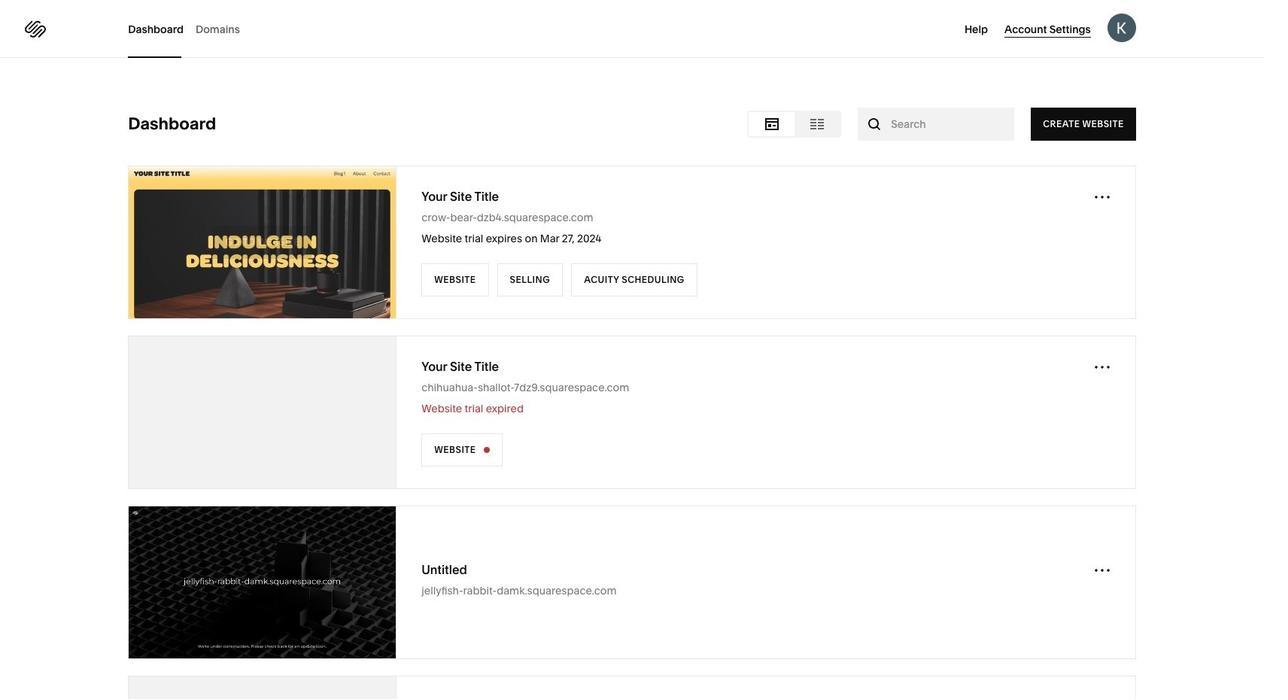 Task type: locate. For each thing, give the bounding box(es) containing it.
tab list
[[128, 0, 252, 58], [749, 112, 840, 136]]

0 horizontal spatial tab list
[[128, 0, 252, 58]]

1 horizontal spatial tab list
[[749, 112, 840, 136]]

1 vertical spatial tab list
[[749, 112, 840, 136]]

0 vertical spatial tab list
[[128, 0, 252, 58]]



Task type: vqa. For each thing, say whether or not it's contained in the screenshot.
Honey and Makeup link
no



Task type: describe. For each thing, give the bounding box(es) containing it.
Search field
[[891, 116, 982, 132]]



